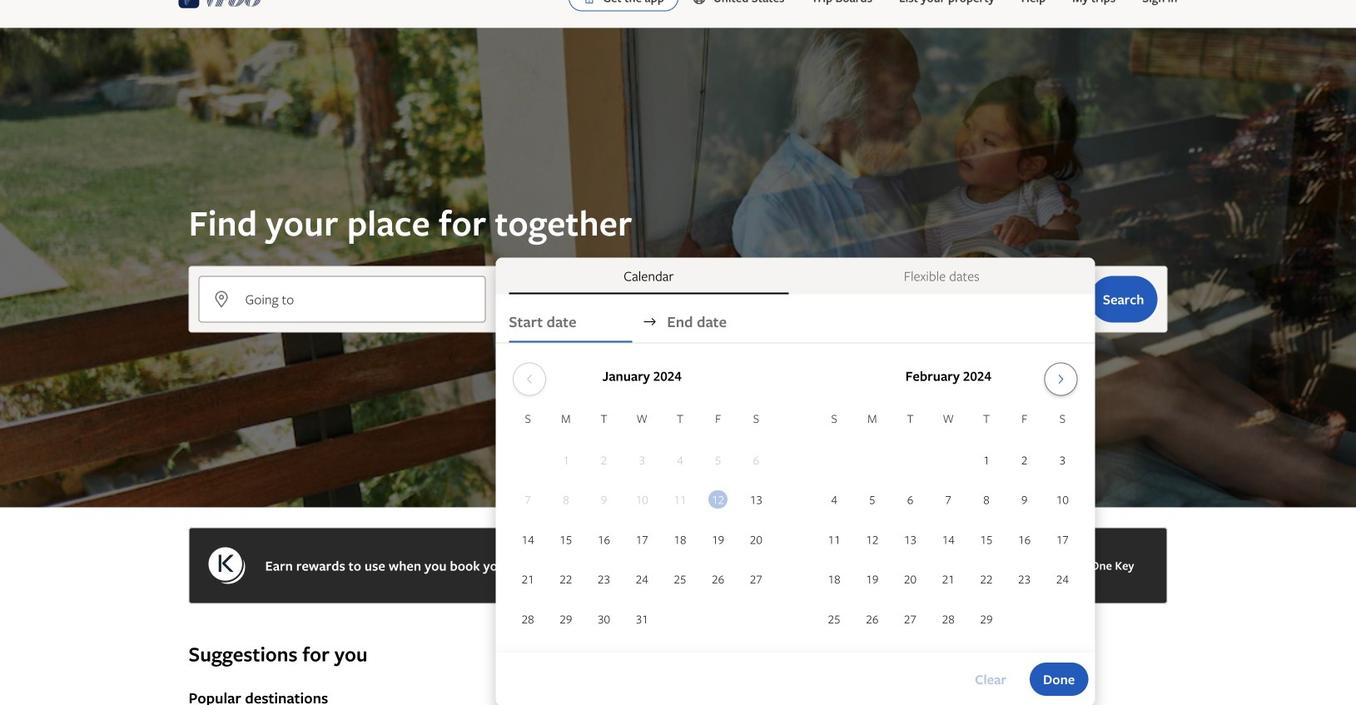 Task type: describe. For each thing, give the bounding box(es) containing it.
today element
[[709, 491, 728, 509]]

january 2024 element
[[509, 409, 776, 640]]

wizard region
[[0, 28, 1357, 706]]

february 2024 element
[[816, 409, 1082, 640]]

previous month image
[[520, 373, 540, 386]]



Task type: vqa. For each thing, say whether or not it's contained in the screenshot.
tab list
yes



Task type: locate. For each thing, give the bounding box(es) containing it.
tab list inside wizard region
[[496, 258, 1096, 294]]

tab list
[[496, 258, 1096, 294]]

main content
[[0, 28, 1357, 706]]

application inside wizard region
[[509, 356, 1082, 640]]

application
[[509, 356, 1082, 640]]

next month image
[[1052, 373, 1072, 386]]

directional image
[[642, 314, 657, 329]]

vrbo logo image
[[179, 0, 261, 11]]

download the app button image
[[583, 0, 597, 5]]

recently viewed region
[[179, 614, 1178, 641]]

small image
[[692, 0, 714, 5]]



